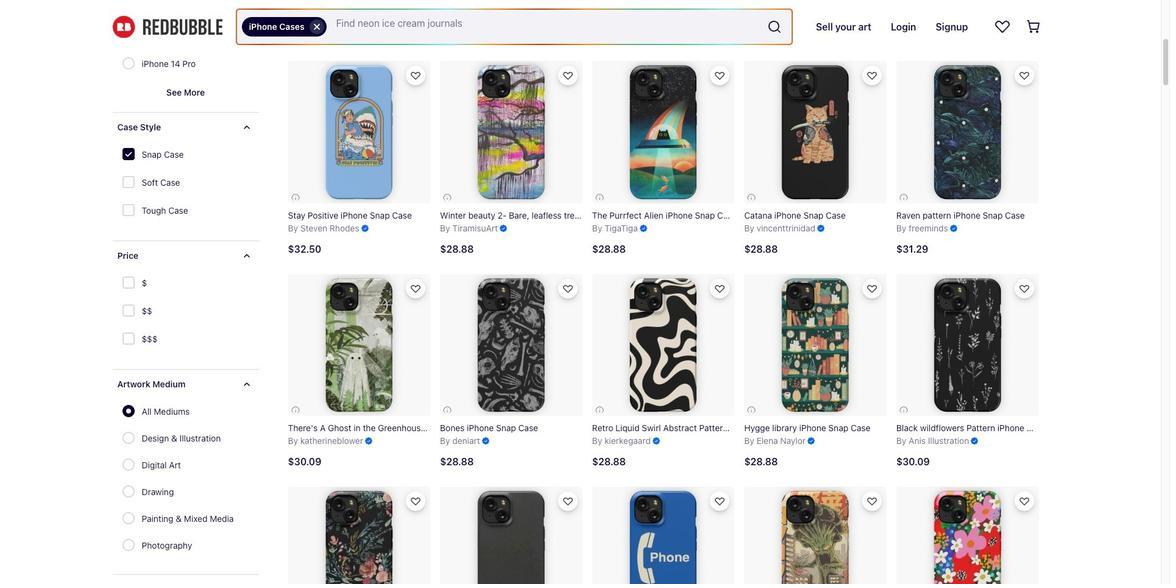 Task type: describe. For each thing, give the bounding box(es) containing it.
midnight floral iphone snap case image
[[288, 487, 430, 585]]

model option group
[[122, 0, 222, 78]]

black wildflowers pattern iphone snap case image
[[897, 274, 1039, 417]]

Search term search field
[[327, 10, 763, 44]]

you asleep yet? iphone snap case image
[[440, 487, 583, 585]]

raven pattern iphone snap case image
[[897, 61, 1039, 204]]

winter beauty 2- bare, leafless trees in winter iphone snap case image
[[440, 61, 583, 204]]

there's a ghost in the greenhouse again iphone snap case image
[[288, 274, 430, 417]]

the purrfect alien  iphone snap case image
[[592, 61, 735, 204]]

retro liquid swirl abstract pattern in black and almond cream iphone snap case image
[[592, 274, 735, 417]]

hygge library iphone snap case image
[[745, 274, 887, 417]]



Task type: vqa. For each thing, say whether or not it's contained in the screenshot.
"SQUID GAME"
no



Task type: locate. For each thing, give the bounding box(es) containing it.
stay positive iphone snap case image
[[288, 61, 430, 204]]

the broccozilla iphone snap case image
[[745, 487, 887, 585]]

vintage pay phone sign iphone snap case image
[[592, 487, 735, 585]]

flower power! iphone snap case image
[[897, 487, 1039, 585]]

case style group
[[121, 142, 188, 226]]

price group
[[121, 271, 158, 355]]

none checkbox inside case style group
[[122, 204, 137, 219]]

None checkbox
[[122, 148, 137, 163], [122, 176, 137, 191], [122, 277, 137, 291], [122, 305, 137, 319], [122, 333, 137, 347], [122, 148, 137, 163], [122, 176, 137, 191], [122, 277, 137, 291], [122, 305, 137, 319], [122, 333, 137, 347]]

None field
[[237, 10, 792, 44]]

None radio
[[122, 405, 134, 418], [122, 432, 134, 444], [122, 486, 134, 498], [122, 540, 134, 552], [122, 405, 134, 418], [122, 432, 134, 444], [122, 486, 134, 498], [122, 540, 134, 552]]

None radio
[[122, 57, 134, 69], [122, 459, 134, 471], [122, 513, 134, 525], [122, 57, 134, 69], [122, 459, 134, 471], [122, 513, 134, 525]]

artwork medium option group
[[122, 399, 241, 560]]

bones iphone snap case image
[[440, 274, 583, 417]]

catana iphone snap case image
[[745, 61, 887, 204]]

None checkbox
[[122, 204, 137, 219]]



